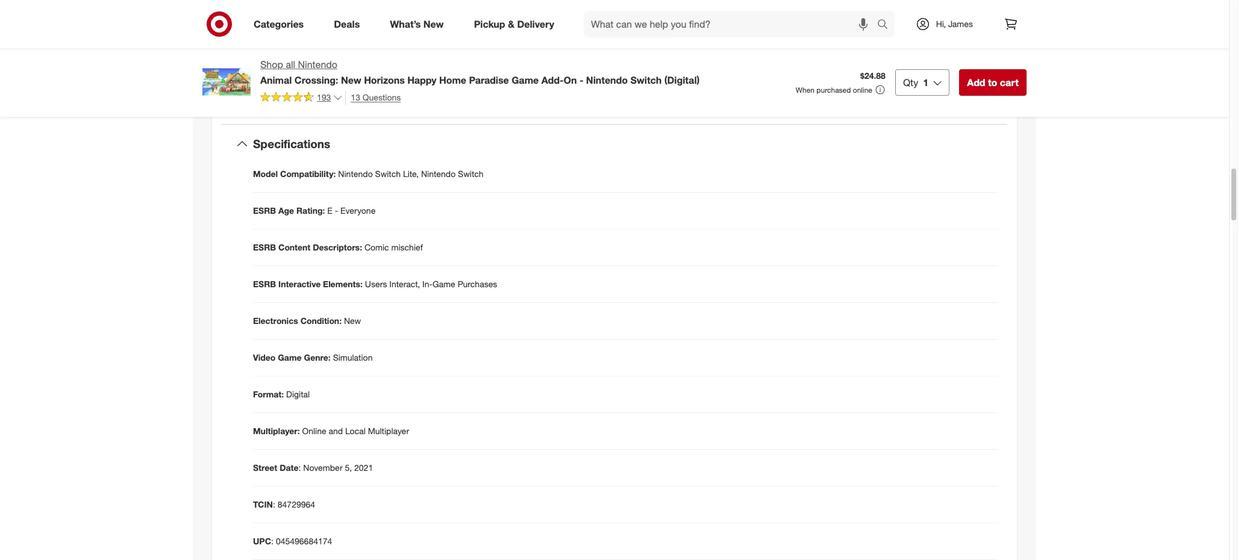 Task type: describe. For each thing, give the bounding box(es) containing it.
hi, james
[[937, 19, 974, 29]]

take
[[635, 24, 652, 34]]

esrb for esrb interactive elements: users interact, in-game purchases
[[253, 279, 276, 289]]

193
[[317, 92, 331, 103]]

e
[[328, 206, 333, 216]]

5,
[[345, 463, 352, 473]]

genre:
[[304, 353, 331, 363]]

mischief
[[392, 242, 423, 253]]

1 vertical spatial for
[[981, 84, 992, 94]]

pickup & delivery link
[[464, 11, 570, 37]]

account
[[914, 84, 945, 94]]

content
[[279, 242, 311, 253]]

paradise
[[469, 74, 509, 86]]

format:
[[253, 390, 284, 400]]

0 horizontal spatial online
[[635, 96, 658, 106]]

when
[[796, 86, 815, 95]]

0 vertical spatial photos
[[688, 24, 714, 34]]

animal
[[260, 74, 292, 86]]

to up they
[[942, 24, 949, 34]]

search button
[[872, 11, 901, 40]]

lite,
[[403, 169, 419, 179]]

nintendo right on
[[587, 74, 628, 86]]

of
[[717, 24, 724, 34]]

deals link
[[324, 11, 375, 37]]

0 vertical spatial :
[[299, 463, 301, 473]]

13 questions link
[[346, 91, 401, 105]]

193 link
[[260, 91, 343, 106]]

create
[[810, 36, 833, 46]]

they
[[947, 48, 963, 58]]

0 vertical spatial new
[[424, 18, 444, 30]]

esrb for esrb content descriptors: comic mischief
[[253, 242, 276, 253]]

0 horizontal spatial game
[[665, 24, 686, 34]]

esrb age rating: e - everyone
[[253, 206, 376, 216]]

qty
[[904, 76, 919, 89]]

players
[[658, 48, 685, 58]]

1 horizontal spatial your
[[726, 24, 743, 34]]

video
[[253, 353, 276, 363]]

when purchased online
[[796, 86, 873, 95]]

13 questions
[[351, 92, 401, 102]]

0 horizontal spatial required
[[756, 96, 787, 106]]

switch inside *any nintendo switch online membership (sold separately) and nintendo account required for online features. internet access required for online features.
[[692, 84, 718, 94]]

online inside *any nintendo switch online membership (sold separately) and nintendo account required for online features. internet access required for online features.
[[720, 84, 744, 94]]

nintendo down personally-
[[655, 84, 690, 94]]

you
[[694, 36, 708, 46]]

james
[[949, 19, 974, 29]]

islands
[[758, 60, 785, 70]]

purchases
[[458, 279, 498, 289]]

1 vertical spatial other
[[635, 48, 655, 58]]

1 horizontal spatial the
[[813, 48, 825, 58]]

inspiration.
[[941, 60, 982, 70]]

1 them from the left
[[810, 24, 830, 34]]

homes!
[[870, 36, 898, 46]]

1 vertical spatial -
[[335, 206, 338, 216]]

1 horizontal spatial online
[[802, 96, 825, 106]]

pickup & delivery
[[474, 18, 555, 30]]

comic
[[365, 242, 389, 253]]

street
[[253, 463, 278, 473]]

switch right the lite, at the top of the page
[[458, 169, 484, 179]]

shop all nintendo animal crossing: new horizons happy home paradise game add-on - nintendo switch (digital)
[[260, 58, 700, 86]]

1 horizontal spatial other
[[951, 24, 971, 34]]

1
[[924, 76, 929, 89]]

on
[[564, 74, 577, 86]]

home inside take in-game photos of your designs and add them to your portfolio. show them to other characters and you may get more requests to create vacation homes! share the photos with other players using the in-game showroom* in the happy home network app and they can tour your personally-designed resort islands or go tour theirs for some relaxation and inspiration.
[[854, 48, 877, 58]]

2 vertical spatial for
[[790, 96, 800, 106]]

separately)
[[817, 84, 858, 94]]

$24.88
[[861, 71, 886, 81]]

model compatibility: nintendo switch lite, nintendo switch
[[253, 169, 484, 179]]

tcin : 84729964
[[253, 500, 315, 510]]

2 vertical spatial new
[[344, 316, 361, 326]]

esrb content descriptors: comic mischief
[[253, 242, 423, 253]]

add to cart
[[968, 76, 1020, 89]]

requests
[[765, 36, 798, 46]]

pickup
[[474, 18, 506, 30]]

hi,
[[937, 19, 947, 29]]

: for 045496684174
[[271, 537, 274, 547]]

and inside *any nintendo switch online membership (sold separately) and nintendo account required for online features. internet access required for online features.
[[860, 84, 875, 94]]

0 horizontal spatial online
[[302, 426, 327, 437]]

esrb for esrb age rating: e - everyone
[[253, 206, 276, 216]]

using
[[687, 48, 707, 58]]

(sold
[[796, 84, 814, 94]]

search
[[872, 19, 901, 31]]

2 them from the left
[[920, 24, 939, 34]]

compatibility:
[[280, 169, 336, 179]]

membership
[[746, 84, 794, 94]]

horizons
[[364, 74, 405, 86]]

home inside "shop all nintendo animal crossing: new horizons happy home paradise game add-on - nintendo switch (digital)"
[[440, 74, 467, 86]]

switch inside "shop all nintendo animal crossing: new horizons happy home paradise game add-on - nintendo switch (digital)"
[[631, 74, 662, 86]]

access
[[727, 96, 753, 106]]

- inside "shop all nintendo animal crossing: new horizons happy home paradise game add-on - nintendo switch (digital)"
[[580, 74, 584, 86]]

to up create
[[832, 24, 840, 34]]

1 vertical spatial in-
[[724, 48, 734, 58]]

and down app
[[925, 60, 939, 70]]

image of animal crossing: new horizons happy home paradise game add-on - nintendo switch (digital) image
[[203, 58, 251, 106]]

(digital)
[[665, 74, 700, 86]]

model
[[253, 169, 278, 179]]

everyone
[[341, 206, 376, 216]]

0 horizontal spatial the
[[710, 48, 722, 58]]

045496684174
[[276, 537, 332, 547]]

simulation
[[333, 353, 373, 363]]

upc : 045496684174
[[253, 537, 332, 547]]

new inside "shop all nintendo animal crossing: new horizons happy home paradise game add-on - nintendo switch (digital)"
[[341, 74, 362, 86]]

add to cart button
[[960, 69, 1027, 96]]

video game genre: simulation
[[253, 353, 373, 363]]

add-
[[542, 74, 564, 86]]

1 horizontal spatial photos
[[939, 36, 965, 46]]

show
[[896, 24, 918, 34]]

network
[[879, 48, 911, 58]]

categories
[[254, 18, 304, 30]]

qty 1
[[904, 76, 929, 89]]

multiplayer:
[[253, 426, 300, 437]]

and left local on the left bottom
[[329, 426, 343, 437]]

1 horizontal spatial required
[[948, 84, 979, 94]]



Task type: vqa. For each thing, say whether or not it's contained in the screenshot.
Hooked
no



Task type: locate. For each thing, give the bounding box(es) containing it.
2 features. from the left
[[827, 96, 859, 106]]

delivery
[[518, 18, 555, 30]]

multiplayer
[[368, 426, 409, 437]]

13
[[351, 92, 360, 102]]

1 horizontal spatial in-
[[724, 48, 734, 58]]

what's new link
[[380, 11, 459, 37]]

the right in
[[813, 48, 825, 58]]

switch up "internet"
[[692, 84, 718, 94]]

game right video
[[278, 353, 302, 363]]

users
[[365, 279, 387, 289]]

2 horizontal spatial your
[[842, 24, 858, 34]]

0 vertical spatial home
[[854, 48, 877, 58]]

What can we help you find? suggestions appear below search field
[[584, 11, 881, 37]]

nintendo up crossing:
[[298, 58, 338, 71]]

0 vertical spatial happy
[[827, 48, 852, 58]]

1 vertical spatial :
[[273, 500, 275, 510]]

add
[[968, 76, 986, 89]]

1 horizontal spatial for
[[850, 60, 860, 70]]

relaxation
[[885, 60, 922, 70]]

the up designed
[[710, 48, 722, 58]]

nintendo down $24.88
[[877, 84, 912, 94]]

0 vertical spatial esrb
[[253, 206, 276, 216]]

them
[[810, 24, 830, 34], [920, 24, 939, 34]]

1 esrb from the top
[[253, 206, 276, 216]]

0 horizontal spatial features.
[[660, 96, 693, 106]]

electronics condition: new
[[253, 316, 361, 326]]

2 vertical spatial game
[[278, 353, 302, 363]]

and up "requests"
[[777, 24, 791, 34]]

- right on
[[580, 74, 584, 86]]

crossing:
[[295, 74, 339, 86]]

them up create
[[810, 24, 830, 34]]

go
[[797, 60, 807, 70]]

to down add
[[800, 36, 807, 46]]

game up resort
[[734, 48, 755, 58]]

1 horizontal spatial -
[[580, 74, 584, 86]]

questions
[[363, 92, 401, 102]]

for left some
[[850, 60, 860, 70]]

theirs
[[826, 60, 847, 70]]

happy
[[827, 48, 852, 58], [408, 74, 437, 86]]

internet
[[695, 96, 724, 106]]

the
[[924, 36, 936, 46], [710, 48, 722, 58], [813, 48, 825, 58]]

1 horizontal spatial tour
[[981, 48, 996, 58]]

1 horizontal spatial them
[[920, 24, 939, 34]]

upc
[[253, 537, 271, 547]]

0 horizontal spatial in-
[[655, 24, 665, 34]]

what's
[[390, 18, 421, 30]]

2 horizontal spatial game
[[512, 74, 539, 86]]

app
[[913, 48, 928, 58]]

local
[[345, 426, 366, 437]]

may
[[710, 36, 726, 46]]

1 horizontal spatial game
[[433, 279, 456, 289]]

showroom*
[[757, 48, 801, 58]]

in- up the characters
[[655, 24, 665, 34]]

can
[[965, 48, 979, 58]]

portfolio.
[[861, 24, 894, 34]]

home left the paradise
[[440, 74, 467, 86]]

photos
[[688, 24, 714, 34], [939, 36, 965, 46]]

game left the add- on the top left
[[512, 74, 539, 86]]

condition:
[[301, 316, 342, 326]]

1 vertical spatial tour
[[809, 60, 824, 70]]

1 vertical spatial new
[[341, 74, 362, 86]]

game up the characters
[[665, 24, 686, 34]]

required down membership at the top right of page
[[756, 96, 787, 106]]

game
[[512, 74, 539, 86], [433, 279, 456, 289], [278, 353, 302, 363]]

for left "cart"
[[981, 84, 992, 94]]

elements:
[[323, 279, 363, 289]]

with
[[967, 36, 983, 46]]

tour
[[981, 48, 996, 58], [809, 60, 824, 70]]

0 vertical spatial tour
[[981, 48, 996, 58]]

designed
[[696, 60, 731, 70]]

esrb left content
[[253, 242, 276, 253]]

: left 045496684174
[[271, 537, 274, 547]]

84729964
[[278, 500, 315, 510]]

nintendo up the everyone
[[338, 169, 373, 179]]

0 vertical spatial -
[[580, 74, 584, 86]]

deals
[[334, 18, 360, 30]]

your
[[726, 24, 743, 34], [842, 24, 858, 34], [635, 60, 652, 70]]

purchased
[[817, 86, 852, 95]]

take in-game photos of your designs and add them to your portfolio. show them to other characters and you may get more requests to create vacation homes! share the photos with other players using the in-game showroom* in the happy home network app and they can tour your personally-designed resort islands or go tour theirs for some relaxation and inspiration.
[[635, 24, 996, 70]]

photos up you
[[688, 24, 714, 34]]

in-
[[423, 279, 433, 289]]

0 vertical spatial online
[[720, 84, 744, 94]]

required
[[948, 84, 979, 94], [756, 96, 787, 106]]

happy up theirs
[[827, 48, 852, 58]]

photos up they
[[939, 36, 965, 46]]

other up the with
[[951, 24, 971, 34]]

electronics
[[253, 316, 298, 326]]

new right what's
[[424, 18, 444, 30]]

tcin
[[253, 500, 273, 510]]

happy right horizons
[[408, 74, 437, 86]]

in
[[804, 48, 810, 58]]

2021
[[355, 463, 373, 473]]

1 vertical spatial photos
[[939, 36, 965, 46]]

0 vertical spatial required
[[948, 84, 979, 94]]

categories link
[[244, 11, 319, 37]]

your up vacation
[[842, 24, 858, 34]]

them up share at the right of page
[[920, 24, 939, 34]]

street date : november 5, 2021
[[253, 463, 373, 473]]

online down when
[[802, 96, 825, 106]]

2 horizontal spatial online
[[854, 86, 873, 95]]

cart
[[1001, 76, 1020, 89]]

0 horizontal spatial home
[[440, 74, 467, 86]]

- right e
[[335, 206, 338, 216]]

1 vertical spatial happy
[[408, 74, 437, 86]]

0 horizontal spatial happy
[[408, 74, 437, 86]]

tour right go
[[809, 60, 824, 70]]

in- down get on the top right of the page
[[724, 48, 734, 58]]

0 vertical spatial game
[[665, 24, 686, 34]]

0 vertical spatial for
[[850, 60, 860, 70]]

1 horizontal spatial features.
[[827, 96, 859, 106]]

game left purchases
[[433, 279, 456, 289]]

vacation
[[836, 36, 867, 46]]

add
[[794, 24, 808, 34]]

1 vertical spatial required
[[756, 96, 787, 106]]

multiplayer: online and local multiplayer
[[253, 426, 409, 437]]

some
[[862, 60, 883, 70]]

online up access
[[720, 84, 744, 94]]

to
[[832, 24, 840, 34], [942, 24, 949, 34], [800, 36, 807, 46], [989, 76, 998, 89]]

switch down personally-
[[631, 74, 662, 86]]

get
[[728, 36, 741, 46]]

2 horizontal spatial for
[[981, 84, 992, 94]]

specifications
[[253, 137, 331, 151]]

digital
[[286, 390, 310, 400]]

*any nintendo switch online membership (sold separately) and nintendo account required for online features. internet access required for online features.
[[635, 84, 992, 106]]

1 horizontal spatial happy
[[827, 48, 852, 58]]

&
[[508, 18, 515, 30]]

other down the characters
[[635, 48, 655, 58]]

resort
[[734, 60, 756, 70]]

1 vertical spatial game
[[433, 279, 456, 289]]

2 horizontal spatial the
[[924, 36, 936, 46]]

: left the november
[[299, 463, 301, 473]]

for down when
[[790, 96, 800, 106]]

online
[[854, 86, 873, 95], [635, 96, 658, 106], [802, 96, 825, 106]]

to right the add
[[989, 76, 998, 89]]

november
[[303, 463, 343, 473]]

1 vertical spatial esrb
[[253, 242, 276, 253]]

2 esrb from the top
[[253, 242, 276, 253]]

new right "condition:"
[[344, 316, 361, 326]]

0 horizontal spatial for
[[790, 96, 800, 106]]

switch left the lite, at the top of the page
[[375, 169, 401, 179]]

1 vertical spatial online
[[302, 426, 327, 437]]

esrb interactive elements: users interact, in-game purchases
[[253, 279, 498, 289]]

0 vertical spatial game
[[512, 74, 539, 86]]

personally-
[[654, 60, 696, 70]]

your up get on the top right of the page
[[726, 24, 743, 34]]

0 vertical spatial other
[[951, 24, 971, 34]]

nintendo right the lite, at the top of the page
[[421, 169, 456, 179]]

online down $24.88
[[854, 86, 873, 95]]

0 horizontal spatial tour
[[809, 60, 824, 70]]

date
[[280, 463, 299, 473]]

1 vertical spatial home
[[440, 74, 467, 86]]

and right app
[[930, 48, 944, 58]]

online up street date : november 5, 2021
[[302, 426, 327, 437]]

interactive
[[279, 279, 321, 289]]

features. down separately)
[[827, 96, 859, 106]]

0 horizontal spatial game
[[278, 353, 302, 363]]

and left you
[[678, 36, 692, 46]]

0 horizontal spatial other
[[635, 48, 655, 58]]

2 vertical spatial esrb
[[253, 279, 276, 289]]

0 vertical spatial in-
[[655, 24, 665, 34]]

0 horizontal spatial your
[[635, 60, 652, 70]]

interact,
[[390, 279, 420, 289]]

1 horizontal spatial online
[[720, 84, 744, 94]]

happy inside take in-game photos of your designs and add them to your portfolio. show them to other characters and you may get more requests to create vacation homes! share the photos with other players using the in-game showroom* in the happy home network app and they can tour your personally-designed resort islands or go tour theirs for some relaxation and inspiration.
[[827, 48, 852, 58]]

rating:
[[297, 206, 325, 216]]

for inside take in-game photos of your designs and add them to your portfolio. show them to other characters and you may get more requests to create vacation homes! share the photos with other players using the in-game showroom* in the happy home network app and they can tour your personally-designed resort islands or go tour theirs for some relaxation and inspiration.
[[850, 60, 860, 70]]

home up some
[[854, 48, 877, 58]]

1 features. from the left
[[660, 96, 693, 106]]

1 vertical spatial game
[[734, 48, 755, 58]]

new
[[424, 18, 444, 30], [341, 74, 362, 86], [344, 316, 361, 326]]

new up 13
[[341, 74, 362, 86]]

happy inside "shop all nintendo animal crossing: new horizons happy home paradise game add-on - nintendo switch (digital)"
[[408, 74, 437, 86]]

shop
[[260, 58, 283, 71]]

1 horizontal spatial game
[[734, 48, 755, 58]]

-
[[580, 74, 584, 86], [335, 206, 338, 216]]

3 esrb from the top
[[253, 279, 276, 289]]

esrb left 'interactive' in the left of the page
[[253, 279, 276, 289]]

: left the 84729964
[[273, 500, 275, 510]]

online down *any
[[635, 96, 658, 106]]

for
[[850, 60, 860, 70], [981, 84, 992, 94], [790, 96, 800, 106]]

designs
[[745, 24, 775, 34]]

the up app
[[924, 36, 936, 46]]

and down $24.88
[[860, 84, 875, 94]]

features. down "(digital)"
[[660, 96, 693, 106]]

game inside "shop all nintendo animal crossing: new horizons happy home paradise game add-on - nintendo switch (digital)"
[[512, 74, 539, 86]]

: for 84729964
[[273, 500, 275, 510]]

esrb left age
[[253, 206, 276, 216]]

0 horizontal spatial -
[[335, 206, 338, 216]]

0 horizontal spatial photos
[[688, 24, 714, 34]]

1 horizontal spatial home
[[854, 48, 877, 58]]

to inside button
[[989, 76, 998, 89]]

0 horizontal spatial them
[[810, 24, 830, 34]]

*any
[[635, 84, 653, 94]]

2 vertical spatial :
[[271, 537, 274, 547]]

tour right can
[[981, 48, 996, 58]]

required down inspiration.
[[948, 84, 979, 94]]

your up *any
[[635, 60, 652, 70]]

or
[[787, 60, 795, 70]]



